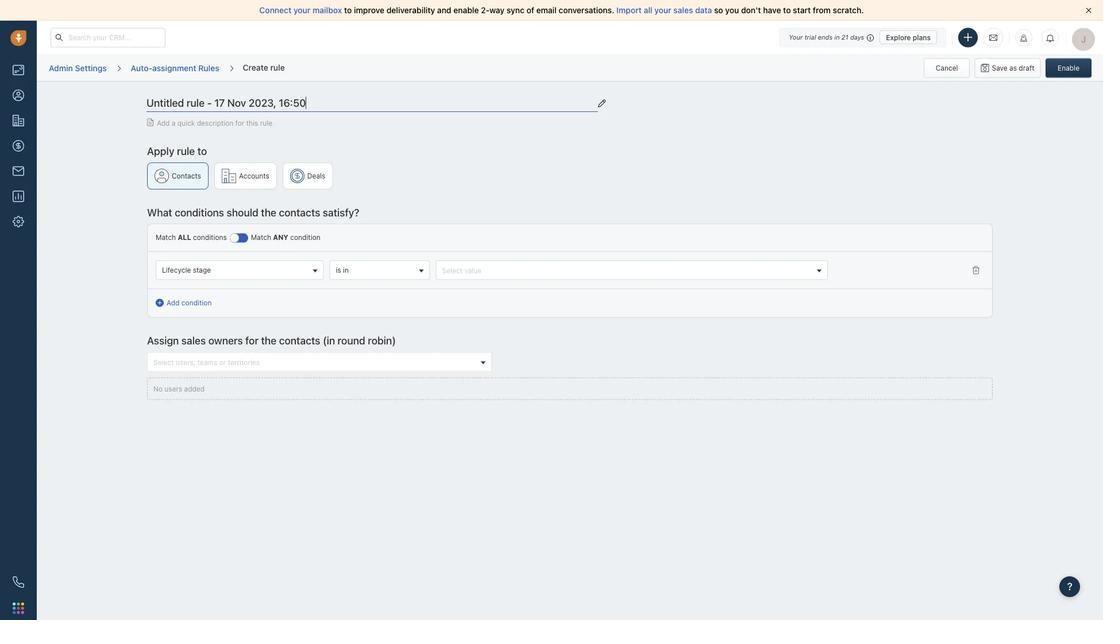Task type: vqa. For each thing, say whether or not it's contained in the screenshot.
started
no



Task type: describe. For each thing, give the bounding box(es) containing it.
admin
[[49, 63, 73, 73]]

explore plans
[[887, 33, 931, 41]]

ends
[[818, 34, 833, 41]]

conversations.
[[559, 5, 615, 15]]

phone image
[[13, 577, 24, 589]]

1 the from the top
[[261, 206, 277, 219]]

your trial ends in 21 days
[[789, 34, 865, 41]]

quick
[[178, 119, 195, 127]]

lifecycle stage
[[162, 266, 211, 274]]

plans
[[913, 33, 931, 41]]

add for add condition
[[167, 299, 180, 307]]

0 horizontal spatial to
[[198, 145, 207, 157]]

satisfy?
[[323, 206, 360, 219]]

1 horizontal spatial to
[[344, 5, 352, 15]]

draft
[[1019, 64, 1035, 72]]

is in
[[336, 266, 349, 274]]

auto-assignment rules
[[131, 63, 219, 73]]

all
[[644, 5, 653, 15]]

round
[[338, 335, 366, 347]]

add condition
[[167, 299, 212, 307]]

contacts
[[172, 172, 201, 180]]

explore plans link
[[880, 30, 938, 44]]

Search your CRM... text field
[[51, 28, 166, 47]]

match all conditions
[[156, 234, 227, 242]]

a
[[172, 119, 176, 127]]

scratch.
[[833, 5, 864, 15]]

admin settings link
[[48, 59, 107, 77]]

admin settings
[[49, 63, 107, 73]]

match for match all conditions
[[156, 234, 176, 242]]

Select value search field
[[439, 265, 813, 277]]

match for match any condition
[[251, 234, 271, 242]]

(in
[[323, 335, 335, 347]]

1 vertical spatial sales
[[182, 335, 206, 347]]

add a quick description for this rule
[[157, 119, 273, 127]]

settings
[[75, 63, 107, 73]]

users
[[165, 385, 182, 393]]

Select users, teams or territories search field
[[151, 357, 477, 369]]

deliverability
[[387, 5, 435, 15]]

no
[[153, 385, 163, 393]]

you
[[726, 5, 740, 15]]

connect
[[260, 5, 292, 15]]

days
[[851, 34, 865, 41]]

assign
[[147, 335, 179, 347]]

2 horizontal spatial to
[[784, 5, 791, 15]]

assign sales owners for the contacts (in round robin)
[[147, 335, 396, 347]]

rules
[[198, 63, 219, 73]]

create
[[243, 63, 268, 72]]

deals
[[307, 172, 326, 180]]

2 contacts from the top
[[279, 335, 321, 347]]

auto-assignment rules link
[[130, 59, 220, 77]]

should
[[227, 206, 259, 219]]

apply rule to
[[147, 145, 207, 157]]

0 vertical spatial conditions
[[175, 206, 224, 219]]

save as draft button
[[975, 58, 1041, 78]]

1 your from the left
[[294, 5, 311, 15]]

phone element
[[7, 571, 30, 594]]

description
[[197, 119, 234, 127]]

what
[[147, 206, 172, 219]]

no users added
[[153, 385, 205, 393]]

save
[[993, 64, 1008, 72]]

accounts link
[[214, 163, 277, 190]]

way
[[490, 5, 505, 15]]

deals link
[[283, 163, 333, 190]]

1 vertical spatial conditions
[[193, 234, 227, 242]]

as
[[1010, 64, 1018, 72]]

1 vertical spatial rule
[[260, 119, 273, 127]]

1 contacts from the top
[[279, 206, 320, 219]]

explore
[[887, 33, 912, 41]]

2 the from the top
[[261, 335, 277, 347]]



Task type: locate. For each thing, give the bounding box(es) containing it.
send email image
[[990, 33, 998, 42]]

2 match from the left
[[251, 234, 271, 242]]

add for add a quick description for this rule
[[157, 119, 170, 127]]

contacts up match any condition
[[279, 206, 320, 219]]

1 vertical spatial for
[[246, 335, 259, 347]]

1 horizontal spatial your
[[655, 5, 672, 15]]

owners
[[209, 335, 243, 347]]

lifecycle
[[162, 266, 191, 274]]

contacts up select users, teams or territories search box
[[279, 335, 321, 347]]

added
[[184, 385, 205, 393]]

to up 'contacts'
[[198, 145, 207, 157]]

1 horizontal spatial match
[[251, 234, 271, 242]]

0 horizontal spatial your
[[294, 5, 311, 15]]

to
[[344, 5, 352, 15], [784, 5, 791, 15], [198, 145, 207, 157]]

enable button
[[1046, 58, 1092, 78]]

for left this
[[235, 119, 245, 127]]

of
[[527, 5, 535, 15]]

0 vertical spatial sales
[[674, 5, 694, 15]]

import
[[617, 5, 642, 15]]

your
[[789, 34, 803, 41]]

close image
[[1087, 7, 1092, 13]]

this
[[246, 119, 258, 127]]

save as draft
[[993, 64, 1035, 72]]

2 your from the left
[[655, 5, 672, 15]]

sales right assign
[[182, 335, 206, 347]]

in inside button
[[343, 266, 349, 274]]

for right owners
[[246, 335, 259, 347]]

1 vertical spatial condition
[[182, 299, 212, 307]]

is
[[336, 266, 341, 274]]

1 vertical spatial the
[[261, 335, 277, 347]]

accounts
[[239, 172, 270, 180]]

1 horizontal spatial in
[[835, 34, 840, 41]]

0 vertical spatial for
[[235, 119, 245, 127]]

1 horizontal spatial condition
[[290, 234, 321, 242]]

0 horizontal spatial sales
[[182, 335, 206, 347]]

what's new image
[[1020, 34, 1028, 42]]

in
[[835, 34, 840, 41], [343, 266, 349, 274]]

mailbox
[[313, 5, 342, 15]]

match left any
[[251, 234, 271, 242]]

from
[[813, 5, 831, 15]]

sales left data
[[674, 5, 694, 15]]

data
[[696, 5, 713, 15]]

1 horizontal spatial sales
[[674, 5, 694, 15]]

conditions right all on the left of the page
[[193, 234, 227, 242]]

what conditions should the contacts satisfy?
[[147, 206, 360, 219]]

1 vertical spatial add
[[167, 299, 180, 307]]

conditions up match all conditions
[[175, 206, 224, 219]]

match left all on the left of the page
[[156, 234, 176, 242]]

so
[[715, 5, 724, 15]]

rule right this
[[260, 119, 273, 127]]

lifecycle stage button
[[156, 261, 324, 280]]

rule
[[270, 63, 285, 72], [260, 119, 273, 127], [177, 145, 195, 157]]

21
[[842, 34, 849, 41]]

1 match from the left
[[156, 234, 176, 242]]

for
[[235, 119, 245, 127], [246, 335, 259, 347]]

to left start
[[784, 5, 791, 15]]

robin)
[[368, 335, 396, 347]]

0 horizontal spatial for
[[235, 119, 245, 127]]

start
[[793, 5, 811, 15]]

0 vertical spatial contacts
[[279, 206, 320, 219]]

email
[[537, 5, 557, 15]]

don't
[[742, 5, 762, 15]]

add down lifecycle
[[167, 299, 180, 307]]

sync
[[507, 5, 525, 15]]

condition
[[290, 234, 321, 242], [182, 299, 212, 307]]

contacts link
[[147, 163, 209, 190]]

the
[[261, 206, 277, 219], [261, 335, 277, 347]]

0 vertical spatial in
[[835, 34, 840, 41]]

Enter a name for this rule text field
[[147, 95, 598, 112]]

is in button
[[330, 261, 430, 280]]

apply
[[147, 145, 174, 157]]

condition right any
[[290, 234, 321, 242]]

trial
[[805, 34, 817, 41]]

import all your sales data link
[[617, 5, 715, 15]]

cancel button
[[925, 58, 971, 78]]

contacts
[[279, 206, 320, 219], [279, 335, 321, 347]]

the right owners
[[261, 335, 277, 347]]

match any condition
[[251, 234, 321, 242]]

and
[[437, 5, 452, 15]]

in left 21
[[835, 34, 840, 41]]

0 horizontal spatial condition
[[182, 299, 212, 307]]

create rule
[[243, 63, 285, 72]]

add
[[157, 119, 170, 127], [167, 299, 180, 307]]

stage
[[193, 266, 211, 274]]

1 horizontal spatial for
[[246, 335, 259, 347]]

your left mailbox
[[294, 5, 311, 15]]

cancel
[[936, 64, 959, 72]]

add left a
[[157, 119, 170, 127]]

enable
[[1058, 64, 1080, 72]]

connect your mailbox to improve deliverability and enable 2-way sync of email conversations. import all your sales data so you don't have to start from scratch.
[[260, 5, 864, 15]]

enable
[[454, 5, 479, 15]]

improve
[[354, 5, 385, 15]]

0 vertical spatial the
[[261, 206, 277, 219]]

your
[[294, 5, 311, 15], [655, 5, 672, 15]]

sales
[[674, 5, 694, 15], [182, 335, 206, 347]]

assignment
[[152, 63, 196, 73]]

2 vertical spatial rule
[[177, 145, 195, 157]]

auto-
[[131, 63, 152, 73]]

in right is
[[343, 266, 349, 274]]

to right mailbox
[[344, 5, 352, 15]]

connect your mailbox link
[[260, 5, 344, 15]]

condition down stage
[[182, 299, 212, 307]]

rule for apply rule to
[[177, 145, 195, 157]]

have
[[764, 5, 782, 15]]

0 horizontal spatial match
[[156, 234, 176, 242]]

1 vertical spatial in
[[343, 266, 349, 274]]

0 vertical spatial rule
[[270, 63, 285, 72]]

0 horizontal spatial in
[[343, 266, 349, 274]]

rule up 'contacts'
[[177, 145, 195, 157]]

conditions
[[175, 206, 224, 219], [193, 234, 227, 242]]

1 vertical spatial contacts
[[279, 335, 321, 347]]

your right all
[[655, 5, 672, 15]]

all
[[178, 234, 191, 242]]

0 vertical spatial add
[[157, 119, 170, 127]]

freshworks switcher image
[[13, 603, 24, 615]]

rule for create rule
[[270, 63, 285, 72]]

the right should
[[261, 206, 277, 219]]

0 vertical spatial condition
[[290, 234, 321, 242]]

2-
[[481, 5, 490, 15]]

add condition link
[[156, 298, 212, 308]]

any
[[273, 234, 289, 242]]

rule right create
[[270, 63, 285, 72]]



